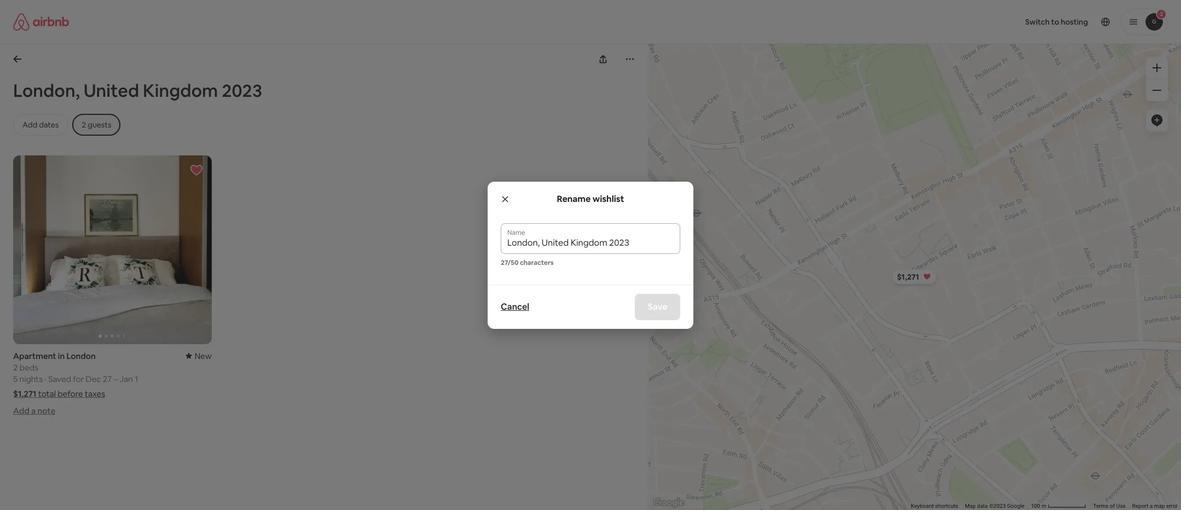 Task type: locate. For each thing, give the bounding box(es) containing it.
rename wishlist
[[557, 193, 624, 205]]

$1,271 inside apartment in london 2 beds 5 nights · saved for dec 27 – jan 1 $1,271 total before taxes
[[13, 388, 36, 399]]

apartment in london 2 beds 5 nights · saved for dec 27 – jan 1 $1,271 total before taxes
[[13, 351, 138, 399]]

saved
[[48, 374, 71, 384]]

terms of use link
[[1094, 503, 1126, 509]]

a left map
[[1150, 503, 1153, 509]]

0 horizontal spatial a
[[31, 405, 36, 416]]

new place to stay image
[[186, 351, 212, 361]]

a right add
[[31, 405, 36, 416]]

add a note
[[13, 405, 55, 416]]

a for report
[[1150, 503, 1153, 509]]

in
[[58, 351, 65, 361]]

1 vertical spatial $1,271
[[13, 388, 36, 399]]

None text field
[[508, 237, 674, 248]]

london
[[67, 351, 96, 361]]

m
[[1042, 503, 1047, 509]]

zoom out image
[[1153, 86, 1162, 95]]

before
[[58, 388, 83, 399]]

group
[[13, 156, 212, 344]]

map
[[1155, 503, 1165, 509]]

london,
[[13, 79, 80, 102]]

for
[[73, 374, 84, 384]]

taxes
[[85, 388, 105, 399]]

©2023
[[990, 503, 1006, 509]]

jan
[[120, 374, 133, 384]]

0 horizontal spatial $1,271
[[13, 388, 36, 399]]

none text field inside settings dialog
[[508, 237, 674, 248]]

cancel button
[[496, 296, 535, 318]]

1 vertical spatial a
[[1150, 503, 1153, 509]]

–
[[114, 374, 118, 384]]

1
[[135, 374, 138, 384]]

a
[[31, 405, 36, 416], [1150, 503, 1153, 509]]

1 horizontal spatial a
[[1150, 503, 1153, 509]]

0 vertical spatial $1,271
[[897, 272, 920, 282]]

map
[[965, 503, 976, 509]]

united
[[84, 79, 139, 102]]

report
[[1133, 503, 1149, 509]]

google image
[[651, 496, 687, 510]]

·
[[45, 374, 46, 384]]

0 vertical spatial a
[[31, 405, 36, 416]]

new
[[195, 351, 212, 361]]

terms
[[1094, 503, 1109, 509]]

keyboard shortcuts button
[[911, 503, 959, 510]]

wishlist
[[593, 193, 624, 205]]

27/50 characters
[[501, 258, 554, 267]]

characters
[[520, 258, 554, 267]]

keyboard shortcuts
[[911, 503, 959, 509]]

kingdom
[[143, 79, 218, 102]]

1 horizontal spatial $1,271
[[897, 272, 920, 282]]

google map
including 1 saved stay. region
[[577, 0, 1182, 510]]

$1,271
[[897, 272, 920, 282], [13, 388, 36, 399]]



Task type: vqa. For each thing, say whether or not it's contained in the screenshot.
"ca…"
no



Task type: describe. For each thing, give the bounding box(es) containing it.
add a note button
[[13, 405, 55, 416]]

keyboard
[[911, 503, 934, 509]]

map data ©2023 google
[[965, 503, 1025, 509]]

nights
[[19, 374, 43, 384]]

note
[[37, 405, 55, 416]]

data
[[978, 503, 988, 509]]

use
[[1117, 503, 1126, 509]]

dec
[[86, 374, 101, 384]]

27/50
[[501, 258, 519, 267]]

shortcuts
[[936, 503, 959, 509]]

remove from wishlist: apartment in london image
[[190, 164, 203, 177]]

beds
[[20, 362, 38, 373]]

100 m button
[[1028, 503, 1090, 510]]

save button
[[635, 294, 681, 320]]

of
[[1110, 503, 1115, 509]]

100 m
[[1032, 503, 1048, 509]]

total
[[38, 388, 56, 399]]

2
[[13, 362, 18, 373]]

settings dialog
[[488, 182, 694, 329]]

a for add
[[31, 405, 36, 416]]

2023
[[222, 79, 262, 102]]

$1,271 button
[[892, 269, 938, 285]]

100
[[1032, 503, 1041, 509]]

terms of use
[[1094, 503, 1126, 509]]

add
[[13, 405, 29, 416]]

apartment
[[13, 351, 56, 361]]

google
[[1008, 503, 1025, 509]]

london, united kingdom 2023
[[13, 79, 262, 102]]

rename
[[557, 193, 591, 205]]

5
[[13, 374, 18, 384]]

zoom in image
[[1153, 64, 1162, 72]]

27
[[103, 374, 112, 384]]

report a map error link
[[1133, 503, 1178, 509]]

profile element
[[604, 0, 1168, 44]]

$1,271 inside $1,271 button
[[897, 272, 920, 282]]

save
[[648, 301, 667, 312]]

report a map error
[[1133, 503, 1178, 509]]

error
[[1167, 503, 1178, 509]]

cancel
[[501, 301, 530, 312]]

add a place to the map image
[[1151, 114, 1164, 127]]



